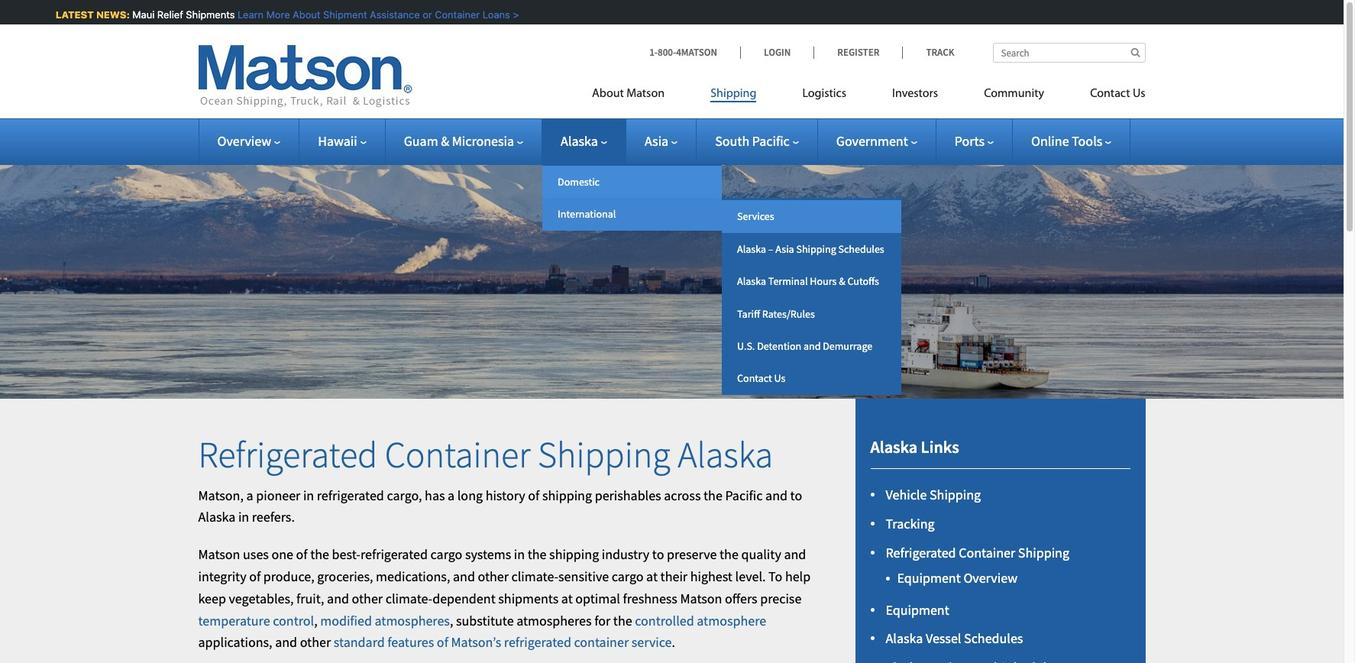 Task type: locate. For each thing, give the bounding box(es) containing it.
at left their
[[647, 568, 658, 585]]

2 vertical spatial matson
[[681, 590, 723, 607]]

1 vertical spatial at
[[562, 590, 573, 607]]

the up highest
[[720, 546, 739, 563]]

refrigerated
[[317, 487, 384, 504], [361, 546, 428, 563], [504, 634, 572, 651]]

controlled
[[635, 612, 695, 629]]

1 horizontal spatial refrigerated
[[886, 544, 957, 562]]

a left pioneer on the bottom left of page
[[247, 487, 253, 504]]

0 vertical spatial pacific
[[753, 132, 790, 150]]

uses
[[243, 546, 269, 563]]

1 vertical spatial asia
[[776, 242, 795, 256]]

asia right –
[[776, 242, 795, 256]]

contact us link down u.s. detention and demurrage
[[722, 363, 902, 395]]

tariff rates/rules link
[[722, 298, 902, 330]]

1 vertical spatial climate-
[[386, 590, 433, 607]]

alaska vessel schedules
[[886, 630, 1024, 648]]

about matson link
[[592, 80, 688, 112]]

contact up tools
[[1091, 88, 1131, 100]]

4matson
[[677, 46, 718, 59]]

refrigerated down shipments
[[504, 634, 572, 651]]

0 horizontal spatial us
[[775, 372, 786, 385]]

contact us inside top menu navigation
[[1091, 88, 1146, 100]]

guam
[[404, 132, 438, 150]]

refrigerated up medications,
[[361, 546, 428, 563]]

1 vertical spatial contact us link
[[722, 363, 902, 395]]

climate-
[[512, 568, 559, 585], [386, 590, 433, 607]]

control
[[273, 612, 314, 629]]

in right the systems
[[514, 546, 525, 563]]

online tools link
[[1032, 132, 1112, 150]]

1 vertical spatial refrigerated
[[886, 544, 957, 562]]

the right across
[[704, 487, 723, 504]]

industry
[[602, 546, 650, 563]]

alaska left 'links'
[[871, 436, 918, 458]]

0 vertical spatial equipment
[[898, 570, 961, 587]]

services link
[[722, 201, 902, 233]]

0 horizontal spatial &
[[441, 132, 450, 150]]

register link
[[814, 46, 903, 59]]

shipping for of
[[543, 487, 592, 504]]

atmospheres down shipments
[[517, 612, 592, 629]]

0 horizontal spatial a
[[247, 487, 253, 504]]

and down tariff rates/rules link
[[804, 339, 821, 353]]

of right one
[[296, 546, 308, 563]]

0 vertical spatial us
[[1133, 88, 1146, 100]]

1 horizontal spatial matson
[[627, 88, 665, 100]]

alaska for alaska links
[[871, 436, 918, 458]]

0 vertical spatial matson
[[627, 88, 665, 100]]

alaska up "tariff"
[[738, 275, 767, 288]]

1 horizontal spatial schedules
[[965, 630, 1024, 648]]

1 vertical spatial equipment
[[886, 601, 950, 619]]

alaska down matson, at the left of the page
[[198, 509, 236, 526]]

1 vertical spatial cargo
[[612, 568, 644, 585]]

1 vertical spatial other
[[352, 590, 383, 607]]

1 horizontal spatial ,
[[450, 612, 454, 629]]

services
[[738, 210, 775, 223]]

0 vertical spatial at
[[647, 568, 658, 585]]

0 horizontal spatial asia
[[645, 132, 669, 150]]

0 vertical spatial to
[[791, 487, 803, 504]]

contact us link up tools
[[1068, 80, 1146, 112]]

1 vertical spatial us
[[775, 372, 786, 385]]

international link
[[543, 198, 722, 231]]

0 horizontal spatial climate-
[[386, 590, 433, 607]]

0 horizontal spatial in
[[238, 509, 249, 526]]

schedules right vessel
[[965, 630, 1024, 648]]

pacific
[[753, 132, 790, 150], [726, 487, 763, 504]]

applications,
[[198, 634, 273, 651]]

0 horizontal spatial contact us link
[[722, 363, 902, 395]]

& right guam
[[441, 132, 450, 150]]

matson down 1-
[[627, 88, 665, 100]]

1 horizontal spatial other
[[352, 590, 383, 607]]

their
[[661, 568, 688, 585]]

2 vertical spatial in
[[514, 546, 525, 563]]

1 vertical spatial &
[[839, 275, 846, 288]]

in
[[303, 487, 314, 504], [238, 509, 249, 526], [514, 546, 525, 563]]

pacific right across
[[726, 487, 763, 504]]

1 vertical spatial contact
[[738, 372, 773, 385]]

1 horizontal spatial climate-
[[512, 568, 559, 585]]

refrigerated left cargo,
[[317, 487, 384, 504]]

1 horizontal spatial at
[[647, 568, 658, 585]]

contact us
[[1091, 88, 1146, 100], [738, 372, 786, 385]]

0 vertical spatial &
[[441, 132, 450, 150]]

micronesia
[[452, 132, 514, 150]]

asia
[[645, 132, 669, 150], [776, 242, 795, 256]]

modified
[[320, 612, 372, 629]]

0 horizontal spatial contact us
[[738, 372, 786, 385]]

cargo
[[431, 546, 463, 563], [612, 568, 644, 585]]

1 vertical spatial about
[[592, 88, 624, 100]]

the right the 'for'
[[614, 612, 633, 629]]

contact down 'u.s.'
[[738, 372, 773, 385]]

at down the sensitive
[[562, 590, 573, 607]]

refrigerated inside matson, a pioneer in refrigerated cargo, has a long history of shipping perishables across the pacific and to alaska in reefers.
[[317, 487, 384, 504]]

in right pioneer on the bottom left of page
[[303, 487, 314, 504]]

0 vertical spatial other
[[478, 568, 509, 585]]

overview
[[217, 132, 271, 150], [964, 570, 1018, 587]]

about inside top menu navigation
[[592, 88, 624, 100]]

terminal
[[769, 275, 808, 288]]

south pacific
[[715, 132, 790, 150]]

climate- up shipments
[[512, 568, 559, 585]]

hours
[[810, 275, 837, 288]]

about right more
[[291, 8, 319, 21]]

,
[[314, 612, 318, 629], [450, 612, 454, 629]]

contact us link for u.s. detention and demurrage
[[722, 363, 902, 395]]

0 horizontal spatial to
[[653, 546, 664, 563]]

track
[[927, 46, 955, 59]]

1 horizontal spatial atmospheres
[[517, 612, 592, 629]]

us down detention at the right bottom
[[775, 372, 786, 385]]

2 vertical spatial refrigerated
[[504, 634, 572, 651]]

2 horizontal spatial in
[[514, 546, 525, 563]]

domestic
[[558, 175, 600, 189]]

1 horizontal spatial contact us link
[[1068, 80, 1146, 112]]

container for refrigerated container shipping alaska
[[385, 432, 531, 478]]

and inside matson, a pioneer in refrigerated cargo, has a long history of shipping perishables across the pacific and to alaska in reefers.
[[766, 487, 788, 504]]

1 vertical spatial in
[[238, 509, 249, 526]]

alaska – asia shipping schedules link
[[722, 233, 902, 265]]

overview inside alaska links section
[[964, 570, 1018, 587]]

0 vertical spatial schedules
[[839, 242, 885, 256]]

long
[[458, 487, 483, 504]]

or
[[421, 8, 431, 21]]

logistics link
[[780, 80, 870, 112]]

matson uses one of the best-refrigerated cargo systems in the shipping industry to preserve the quality and integrity of produce, groceries, medications, and other climate-sensitive cargo at their highest level. to help keep vegetables, fruit, and other climate-dependent shipments at optimal freshness matson offers precise temperature control , modified atmospheres , substitute atmospheres for the controlled atmosphere applications, and other standard features of matson's refrigerated container service .
[[198, 546, 811, 651]]

to inside matson uses one of the best-refrigerated cargo systems in the shipping industry to preserve the quality and integrity of produce, groceries, medications, and other climate-sensitive cargo at their highest level. to help keep vegetables, fruit, and other climate-dependent shipments at optimal freshness matson offers precise temperature control , modified atmospheres , substitute atmospheres for the controlled atmosphere applications, and other standard features of matson's refrigerated container service .
[[653, 546, 664, 563]]

atmospheres up the features
[[375, 612, 450, 629]]

Search search field
[[993, 43, 1146, 63]]

None search field
[[993, 43, 1146, 63]]

0 vertical spatial shipping
[[543, 487, 592, 504]]

1 vertical spatial container
[[385, 432, 531, 478]]

temperature
[[198, 612, 270, 629]]

schedules up the cutoffs
[[839, 242, 885, 256]]

>
[[511, 8, 518, 21]]

reefers.
[[252, 509, 295, 526]]

alaska inside alaska – asia shipping schedules 'link'
[[738, 242, 767, 256]]

1 vertical spatial overview
[[964, 570, 1018, 587]]

1 horizontal spatial us
[[1133, 88, 1146, 100]]

alaska for alaska terminal hours & cutoffs
[[738, 275, 767, 288]]

blue matson logo with ocean, shipping, truck, rail and logistics written beneath it. image
[[198, 45, 412, 108]]

of inside matson, a pioneer in refrigerated cargo, has a long history of shipping perishables across the pacific and to alaska in reefers.
[[528, 487, 540, 504]]

domestic link
[[543, 166, 722, 198]]

alaska left –
[[738, 242, 767, 256]]

& right hours
[[839, 275, 846, 288]]

vegetables,
[[229, 590, 294, 607]]

contact inside top menu navigation
[[1091, 88, 1131, 100]]

1 atmospheres from the left
[[375, 612, 450, 629]]

0 vertical spatial in
[[303, 487, 314, 504]]

ports link
[[955, 132, 994, 150]]

0 vertical spatial contact us link
[[1068, 80, 1146, 112]]

other up modified atmospheres link
[[352, 590, 383, 607]]

container for refrigerated container shipping
[[959, 544, 1016, 562]]

cargo,
[[387, 487, 422, 504]]

about up alaska link
[[592, 88, 624, 100]]

alaska up "domestic"
[[561, 132, 598, 150]]

assistance
[[368, 8, 418, 21]]

matson's
[[451, 634, 502, 651]]

container
[[574, 634, 629, 651]]

0 horizontal spatial about
[[291, 8, 319, 21]]

1 horizontal spatial contact
[[1091, 88, 1131, 100]]

1-
[[650, 46, 658, 59]]

1 vertical spatial matson
[[198, 546, 240, 563]]

standard features of matson's refrigerated container service link
[[334, 634, 672, 651]]

equipment up vessel
[[886, 601, 950, 619]]

south pacific link
[[715, 132, 799, 150]]

equipment up equipment link
[[898, 570, 961, 587]]

1 horizontal spatial a
[[448, 487, 455, 504]]

1 vertical spatial pacific
[[726, 487, 763, 504]]

alaska down equipment link
[[886, 630, 924, 648]]

climate- down medications,
[[386, 590, 433, 607]]

in left reefers.
[[238, 509, 249, 526]]

container
[[433, 8, 478, 21], [385, 432, 531, 478], [959, 544, 1016, 562]]

asia up domestic link
[[645, 132, 669, 150]]

us for community
[[1133, 88, 1146, 100]]

contact us down search image
[[1091, 88, 1146, 100]]

cargo up medications,
[[431, 546, 463, 563]]

0 vertical spatial overview
[[217, 132, 271, 150]]

refrigerated
[[198, 432, 378, 478], [886, 544, 957, 562]]

pacific right south
[[753, 132, 790, 150]]

matson up controlled atmosphere link
[[681, 590, 723, 607]]

cargo down industry
[[612, 568, 644, 585]]

history
[[486, 487, 526, 504]]

equipment overview
[[898, 570, 1018, 587]]

schedules inside 'link'
[[839, 242, 885, 256]]

of right history
[[528, 487, 540, 504]]

1 horizontal spatial in
[[303, 487, 314, 504]]

and up quality
[[766, 487, 788, 504]]

pacific inside matson, a pioneer in refrigerated cargo, has a long history of shipping perishables across the pacific and to alaska in reefers.
[[726, 487, 763, 504]]

one
[[272, 546, 293, 563]]

tariff rates/rules
[[738, 307, 815, 321]]

atmospheres
[[375, 612, 450, 629], [517, 612, 592, 629]]

0 horizontal spatial cargo
[[431, 546, 463, 563]]

us down search image
[[1133, 88, 1146, 100]]

sensitive
[[559, 568, 609, 585]]

1 vertical spatial schedules
[[965, 630, 1024, 648]]

0 horizontal spatial at
[[562, 590, 573, 607]]

0 vertical spatial container
[[433, 8, 478, 21]]

1 horizontal spatial asia
[[776, 242, 795, 256]]

banner image
[[0, 141, 1344, 399]]

precise
[[761, 590, 802, 607]]

tariff
[[738, 307, 760, 321]]

, down fruit,
[[314, 612, 318, 629]]

1 horizontal spatial overview
[[964, 570, 1018, 587]]

2 horizontal spatial matson
[[681, 590, 723, 607]]

shipments
[[184, 8, 233, 21]]

refrigerated up pioneer on the bottom left of page
[[198, 432, 378, 478]]

, down dependent
[[450, 612, 454, 629]]

asia inside 'link'
[[776, 242, 795, 256]]

0 vertical spatial refrigerated
[[198, 432, 378, 478]]

contact us link for community
[[1068, 80, 1146, 112]]

latest
[[54, 8, 92, 21]]

highest
[[691, 568, 733, 585]]

produce,
[[264, 568, 315, 585]]

1 , from the left
[[314, 612, 318, 629]]

1 vertical spatial shipping
[[550, 546, 599, 563]]

alaska inside alaska terminal hours & cutoffs link
[[738, 275, 767, 288]]

contact
[[1091, 88, 1131, 100], [738, 372, 773, 385]]

us inside top menu navigation
[[1133, 88, 1146, 100]]

0 horizontal spatial schedules
[[839, 242, 885, 256]]

0 horizontal spatial ,
[[314, 612, 318, 629]]

1 vertical spatial contact us
[[738, 372, 786, 385]]

and up help
[[784, 546, 807, 563]]

1 horizontal spatial about
[[592, 88, 624, 100]]

the
[[704, 487, 723, 504], [310, 546, 329, 563], [528, 546, 547, 563], [720, 546, 739, 563], [614, 612, 633, 629]]

1 vertical spatial refrigerated
[[361, 546, 428, 563]]

us
[[1133, 88, 1146, 100], [775, 372, 786, 385]]

container up long on the bottom left
[[385, 432, 531, 478]]

0 horizontal spatial other
[[300, 634, 331, 651]]

0 vertical spatial climate-
[[512, 568, 559, 585]]

2 vertical spatial other
[[300, 634, 331, 651]]

shipping inside matson, a pioneer in refrigerated cargo, has a long history of shipping perishables across the pacific and to alaska in reefers.
[[543, 487, 592, 504]]

matson up integrity
[[198, 546, 240, 563]]

2 vertical spatial container
[[959, 544, 1016, 562]]

shipping for the
[[550, 546, 599, 563]]

links
[[921, 436, 960, 458]]

alaska terminal hours & cutoffs link
[[722, 265, 902, 298]]

shipping up the sensitive
[[550, 546, 599, 563]]

1 horizontal spatial &
[[839, 275, 846, 288]]

to
[[791, 487, 803, 504], [653, 546, 664, 563]]

alaska links section
[[837, 399, 1165, 663]]

of right the features
[[437, 634, 449, 651]]

shipping left perishables
[[543, 487, 592, 504]]

matson
[[627, 88, 665, 100], [198, 546, 240, 563], [681, 590, 723, 607]]

overview link
[[217, 132, 281, 150]]

0 vertical spatial contact us
[[1091, 88, 1146, 100]]

1 vertical spatial to
[[653, 546, 664, 563]]

and down groceries,
[[327, 590, 349, 607]]

other down control
[[300, 634, 331, 651]]

0 horizontal spatial refrigerated
[[198, 432, 378, 478]]

.
[[672, 634, 676, 651]]

container right or
[[433, 8, 478, 21]]

refrigerated inside alaska links section
[[886, 544, 957, 562]]

0 vertical spatial refrigerated
[[317, 487, 384, 504]]

at
[[647, 568, 658, 585], [562, 590, 573, 607]]

to
[[769, 568, 783, 585]]

container up equipment overview link
[[959, 544, 1016, 562]]

contact us down 'u.s.'
[[738, 372, 786, 385]]

1 horizontal spatial to
[[791, 487, 803, 504]]

shipping inside matson uses one of the best-refrigerated cargo systems in the shipping industry to preserve the quality and integrity of produce, groceries, medications, and other climate-sensitive cargo at their highest level. to help keep vegetables, fruit, and other climate-dependent shipments at optimal freshness matson offers precise temperature control , modified atmospheres , substitute atmospheres for the controlled atmosphere applications, and other standard features of matson's refrigerated container service .
[[550, 546, 599, 563]]

container inside alaska links section
[[959, 544, 1016, 562]]

in inside matson uses one of the best-refrigerated cargo systems in the shipping industry to preserve the quality and integrity of produce, groceries, medications, and other climate-sensitive cargo at their highest level. to help keep vegetables, fruit, and other climate-dependent shipments at optimal freshness matson offers precise temperature control , modified atmospheres , substitute atmospheres for the controlled atmosphere applications, and other standard features of matson's refrigerated container service .
[[514, 546, 525, 563]]

0 horizontal spatial matson
[[198, 546, 240, 563]]

tracking link
[[886, 515, 935, 533]]

refrigerated down tracking
[[886, 544, 957, 562]]

a right 'has'
[[448, 487, 455, 504]]

0 horizontal spatial atmospheres
[[375, 612, 450, 629]]

0 vertical spatial contact
[[1091, 88, 1131, 100]]

0 vertical spatial cargo
[[431, 546, 463, 563]]

other down the systems
[[478, 568, 509, 585]]

offers
[[725, 590, 758, 607]]

schedules inside alaska links section
[[965, 630, 1024, 648]]

1 a from the left
[[247, 487, 253, 504]]

hawaii link
[[318, 132, 367, 150]]

0 horizontal spatial contact
[[738, 372, 773, 385]]

1 horizontal spatial contact us
[[1091, 88, 1146, 100]]

investors link
[[870, 80, 962, 112]]



Task type: describe. For each thing, give the bounding box(es) containing it.
alaska terminal hours & cutoffs
[[738, 275, 880, 288]]

demurrage
[[823, 339, 873, 353]]

equipment link
[[886, 601, 950, 619]]

u.s.
[[738, 339, 755, 353]]

optimal
[[576, 590, 620, 607]]

standard
[[334, 634, 385, 651]]

matson, a pioneer in refrigerated cargo, has a long history of shipping perishables across the pacific and to alaska in reefers.
[[198, 487, 803, 526]]

refrigerated for refrigerated container shipping alaska
[[198, 432, 378, 478]]

contact us for community
[[1091, 88, 1146, 100]]

temperature control link
[[198, 612, 314, 629]]

the left best-
[[310, 546, 329, 563]]

equipment for equipment link
[[886, 601, 950, 619]]

0 vertical spatial about
[[291, 8, 319, 21]]

search image
[[1131, 47, 1141, 57]]

2 horizontal spatial other
[[478, 568, 509, 585]]

rates/rules
[[763, 307, 815, 321]]

systems
[[465, 546, 511, 563]]

freshness
[[623, 590, 678, 607]]

login
[[764, 46, 791, 59]]

features
[[388, 634, 434, 651]]

alaska up across
[[678, 432, 774, 478]]

the inside matson, a pioneer in refrigerated cargo, has a long history of shipping perishables across the pacific and to alaska in reefers.
[[704, 487, 723, 504]]

hawaii
[[318, 132, 357, 150]]

1-800-4matson
[[650, 46, 718, 59]]

contact us for u.s. detention and demurrage
[[738, 372, 786, 385]]

vessel
[[926, 630, 962, 648]]

2 , from the left
[[450, 612, 454, 629]]

refrigerated container shipping
[[886, 544, 1070, 562]]

–
[[769, 242, 774, 256]]

perishables
[[595, 487, 662, 504]]

ports
[[955, 132, 985, 150]]

and up dependent
[[453, 568, 475, 585]]

learn
[[236, 8, 262, 21]]

cutoffs
[[848, 275, 880, 288]]

international
[[558, 207, 616, 221]]

controlled atmosphere link
[[635, 612, 767, 629]]

alaska for alaska vessel schedules
[[886, 630, 924, 648]]

u.s. detention and demurrage
[[738, 339, 873, 353]]

equipment for equipment overview
[[898, 570, 961, 587]]

0 horizontal spatial overview
[[217, 132, 271, 150]]

refrigerated for refrigerated container shipping
[[886, 544, 957, 562]]

for
[[595, 612, 611, 629]]

shipping inside shipping link
[[711, 88, 757, 100]]

alaska for alaska – asia shipping schedules
[[738, 242, 767, 256]]

2 a from the left
[[448, 487, 455, 504]]

and down control
[[275, 634, 297, 651]]

u.s. detention and demurrage link
[[722, 330, 902, 363]]

alaska links
[[871, 436, 960, 458]]

shipment
[[322, 8, 366, 21]]

alaska – asia shipping schedules
[[738, 242, 885, 256]]

groceries,
[[317, 568, 373, 585]]

online
[[1032, 132, 1070, 150]]

800-
[[658, 46, 677, 59]]

logistics
[[803, 88, 847, 100]]

guam & micronesia
[[404, 132, 514, 150]]

pioneer
[[256, 487, 301, 504]]

top menu navigation
[[592, 80, 1146, 112]]

matson inside top menu navigation
[[627, 88, 665, 100]]

vehicle
[[886, 486, 927, 504]]

matson,
[[198, 487, 244, 504]]

latest news: maui relief shipments learn more about shipment assistance or container loans >
[[54, 8, 518, 21]]

best-
[[332, 546, 361, 563]]

substitute
[[456, 612, 514, 629]]

1 horizontal spatial cargo
[[612, 568, 644, 585]]

contact for u.s. detention and demurrage
[[738, 372, 773, 385]]

the up shipments
[[528, 546, 547, 563]]

learn more about shipment assistance or container loans > link
[[236, 8, 518, 21]]

alaska inside matson, a pioneer in refrigerated cargo, has a long history of shipping perishables across the pacific and to alaska in reefers.
[[198, 509, 236, 526]]

to inside matson, a pioneer in refrigerated cargo, has a long history of shipping perishables across the pacific and to alaska in reefers.
[[791, 487, 803, 504]]

community link
[[962, 80, 1068, 112]]

shipments
[[499, 590, 559, 607]]

vehicle shipping link
[[886, 486, 981, 504]]

loans
[[481, 8, 509, 21]]

asia link
[[645, 132, 678, 150]]

news:
[[94, 8, 128, 21]]

government link
[[837, 132, 918, 150]]

government
[[837, 132, 909, 150]]

shipping inside alaska – asia shipping schedules 'link'
[[797, 242, 837, 256]]

track link
[[903, 46, 955, 59]]

contact for community
[[1091, 88, 1131, 100]]

refrigerated container shipping link
[[886, 544, 1070, 562]]

1-800-4matson link
[[650, 46, 741, 59]]

login link
[[741, 46, 814, 59]]

quality
[[742, 546, 782, 563]]

has
[[425, 487, 445, 504]]

shipping link
[[688, 80, 780, 112]]

modified atmospheres link
[[320, 612, 450, 629]]

alaska link
[[561, 132, 608, 150]]

investors
[[893, 88, 939, 100]]

0 vertical spatial asia
[[645, 132, 669, 150]]

community
[[985, 88, 1045, 100]]

refrigerated container shipping alaska
[[198, 432, 774, 478]]

level.
[[736, 568, 766, 585]]

tools
[[1072, 132, 1103, 150]]

alaska for alaska
[[561, 132, 598, 150]]

2 atmospheres from the left
[[517, 612, 592, 629]]

equipment overview link
[[898, 570, 1018, 587]]

vehicle shipping
[[886, 486, 981, 504]]

of down uses
[[249, 568, 261, 585]]

us for u.s. detention and demurrage
[[775, 372, 786, 385]]

more
[[265, 8, 288, 21]]

dependent
[[433, 590, 496, 607]]

medications,
[[376, 568, 450, 585]]

across
[[664, 487, 701, 504]]



Task type: vqa. For each thing, say whether or not it's contained in the screenshot.
produce,
yes



